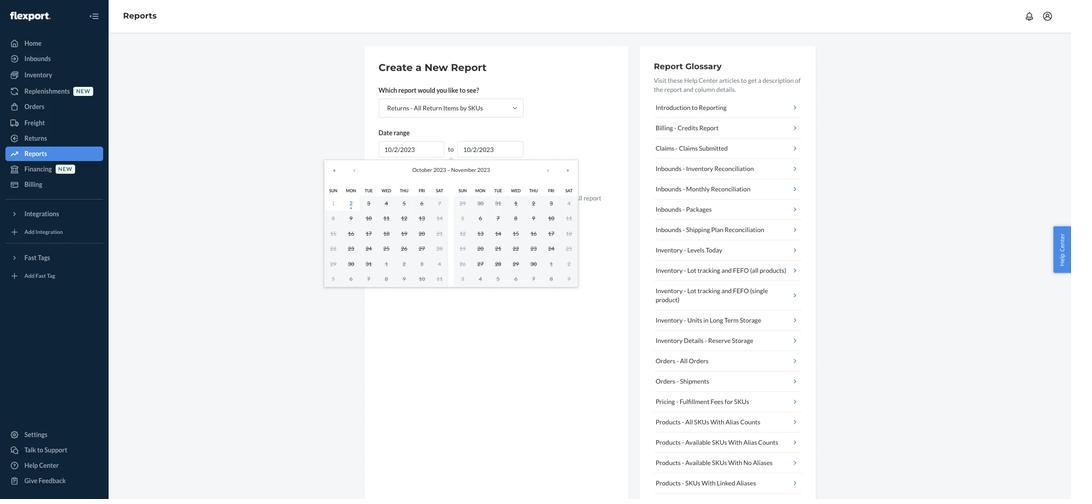 Task type: describe. For each thing, give the bounding box(es) containing it.
23 for the november 23, 2023 element
[[531, 245, 537, 252]]

november 20, 2023 element
[[477, 245, 484, 252]]

1 horizontal spatial 26 button
[[454, 256, 472, 272]]

0 horizontal spatial center
[[39, 462, 59, 469]]

- for inbounds - shipping plan reconciliation
[[683, 226, 685, 234]]

11 for the october 11, 2023 element
[[383, 215, 390, 222]]

mon for 30
[[476, 188, 486, 193]]

november 17, 2023 element
[[548, 230, 555, 237]]

8 button down december 1, 2023 element
[[543, 272, 560, 287]]

2 button down october 26, 2023 element at the left
[[395, 256, 413, 272]]

9 button down october 26, 2023 element at the left
[[395, 272, 413, 287]]

1 25 button from the left
[[378, 241, 395, 256]]

help center link
[[5, 459, 103, 473]]

november 24, 2023 element
[[548, 245, 555, 252]]

see?
[[467, 86, 479, 94]]

12 for november 12, 2023 element
[[460, 230, 466, 237]]

to up october 2023 – november 2023 at the top of page
[[448, 145, 454, 153]]

tue for 3
[[365, 188, 373, 193]]

long
[[710, 316, 724, 324]]

17 for november 17, 2023 element
[[548, 230, 555, 237]]

fast inside "link"
[[36, 273, 46, 280]]

0 horizontal spatial 30 button
[[342, 256, 360, 272]]

0 horizontal spatial 20 button
[[413, 226, 431, 241]]

inbounds - inventory reconciliation
[[656, 165, 754, 172]]

october 27, 2023 element
[[419, 245, 425, 252]]

- for pricing - fulfillment fees for skus
[[677, 398, 679, 406]]

7 button down 'november 30, 2023' element
[[525, 272, 543, 287]]

inbounds for inbounds
[[24, 55, 51, 62]]

october 2023 – november 2023
[[413, 167, 490, 173]]

talk
[[24, 446, 36, 454]]

thu for 2
[[530, 188, 538, 193]]

0 horizontal spatial 29 button
[[325, 256, 342, 272]]

10 for leftmost the november 10, 2023 element
[[419, 276, 425, 282]]

11 for the right november 11, 2023 element
[[566, 215, 572, 222]]

to right like
[[460, 86, 466, 94]]

inventory for inventory details - reserve storage
[[656, 337, 683, 345]]

0 horizontal spatial in
[[419, 203, 424, 211]]

1 horizontal spatial 28 button
[[490, 256, 507, 272]]

integrations button
[[5, 207, 103, 221]]

products - skus with linked aliases button
[[654, 474, 802, 494]]

0 horizontal spatial 10 button
[[360, 211, 378, 226]]

inventory - lot tracking and fefo (all products) button
[[654, 261, 802, 281]]

help center inside button
[[1059, 233, 1067, 266]]

2 23 button from the left
[[525, 241, 543, 256]]

29 for the right the october 29, 2023 element
[[460, 200, 466, 207]]

9 down december 2, 2023 "element"
[[568, 276, 571, 282]]

2 for october 2, 2023 'element'
[[350, 200, 353, 207]]

get
[[748, 77, 757, 84]]

0 horizontal spatial 13 button
[[413, 211, 431, 226]]

november 21, 2023 element
[[495, 245, 502, 252]]

0 horizontal spatial november 5, 2023 element
[[332, 276, 335, 282]]

9 up november 16, 2023 element
[[532, 215, 535, 222]]

all inside it may take up to 2 hours for new information to be reflected in reports. all report time fields are in universal time (utc).
[[575, 194, 583, 202]]

inbounds - packages button
[[654, 200, 802, 220]]

8 button down october 25, 2023 element
[[378, 272, 395, 287]]

- for orders - all orders
[[677, 357, 679, 365]]

would
[[418, 86, 435, 94]]

7 button up october 14, 2023 element at top
[[431, 196, 449, 211]]

1 horizontal spatial november 11, 2023 element
[[566, 215, 572, 222]]

1 15 button from the left
[[325, 226, 342, 241]]

to left reporting
[[692, 104, 698, 111]]

7 for december 7, 2023 element
[[532, 276, 535, 282]]

which
[[379, 86, 397, 94]]

2 22 button from the left
[[507, 241, 525, 256]]

1 horizontal spatial november 1, 2023 element
[[514, 200, 518, 207]]

skus right by
[[468, 104, 483, 112]]

by
[[460, 104, 467, 112]]

november 9, 2023 element for the 9 button under october 26, 2023 element at the left
[[403, 276, 406, 282]]

billing link
[[5, 177, 103, 192]]

6 button down october 23, 2023 element
[[342, 272, 360, 287]]

6 for december 6, 2023 element
[[514, 276, 518, 282]]

inbounds - inventory reconciliation button
[[654, 159, 802, 179]]

counts for products - all skus with alias counts
[[741, 418, 761, 426]]

feedback
[[39, 477, 66, 485]]

november 6, 2023 element for 6 "button" below october 23, 2023 element
[[350, 276, 353, 282]]

1 horizontal spatial 29 button
[[454, 196, 472, 211]]

october 3, 2023 element
[[367, 200, 370, 207]]

3 button down november 26, 2023 element
[[454, 272, 472, 287]]

2 25 button from the left
[[560, 241, 578, 256]]

inventory up the monthly
[[686, 165, 714, 172]]

9 down october 26, 2023 element at the left
[[403, 276, 406, 282]]

visit
[[654, 77, 667, 84]]

1 button down october 25, 2023 element
[[378, 256, 395, 272]]

new
[[425, 62, 448, 74]]

december 5, 2023 element
[[497, 276, 500, 282]]

friday element for 3
[[548, 188, 555, 193]]

- for products - skus with linked aliases
[[682, 479, 684, 487]]

31 for bottom october 31, 2023 'element'
[[366, 261, 372, 267]]

0 horizontal spatial 21 button
[[431, 226, 449, 241]]

7 button up "november 14, 2023" element
[[490, 211, 507, 226]]

inventory for inventory
[[24, 71, 52, 79]]

october 8, 2023 element
[[332, 215, 335, 222]]

december 9, 2023 element
[[568, 276, 571, 282]]

pricing - fulfillment fees for skus button
[[654, 392, 802, 412]]

0 horizontal spatial help center
[[24, 462, 59, 469]]

talk to support button
[[5, 443, 103, 458]]

3 for the october 3, 2023 element
[[367, 200, 370, 207]]

levels
[[688, 246, 705, 254]]

1 horizontal spatial 31 button
[[490, 196, 507, 211]]

0 horizontal spatial november 4, 2023 element
[[438, 261, 441, 267]]

0 horizontal spatial help
[[24, 462, 38, 469]]

2 button up december 9, 2023 "element"
[[560, 256, 578, 272]]

- for inventory - units in long term storage
[[684, 316, 686, 324]]

- for products - all skus with alias counts
[[682, 418, 684, 426]]

pricing
[[656, 398, 675, 406]]

fields
[[392, 203, 407, 211]]

like
[[448, 86, 459, 94]]

may
[[384, 194, 396, 202]]

- for inbounds - packages
[[683, 206, 685, 213]]

products - available skus with alias counts button
[[654, 433, 802, 453]]

october 4, 2023 element
[[385, 200, 388, 207]]

products - all skus with alias counts button
[[654, 412, 802, 433]]

1 horizontal spatial 12 button
[[454, 226, 472, 241]]

fast tags button
[[5, 251, 103, 265]]

create for create a new report
[[379, 62, 413, 74]]

skus inside pricing - fulfillment fees for skus button
[[734, 398, 749, 406]]

to left be
[[504, 194, 510, 202]]

october 21, 2023 element
[[437, 230, 443, 237]]

1 horizontal spatial november 7, 2023 element
[[497, 215, 500, 222]]

billing - credits report button
[[654, 118, 802, 139]]

12 for october 12, 2023 element
[[401, 215, 407, 222]]

0 horizontal spatial november 2, 2023 element
[[403, 261, 406, 267]]

1 horizontal spatial 11 button
[[431, 272, 449, 287]]

information
[[470, 194, 503, 202]]

october 24, 2023 element
[[366, 245, 372, 252]]

0 vertical spatial aliases
[[753, 459, 773, 467]]

1 for the leftmost november 1, 2023 element
[[385, 261, 388, 267]]

wed for 4
[[382, 188, 391, 193]]

new inside it may take up to 2 hours for new information to be reflected in reports. all report time fields are in universal time (utc).
[[457, 194, 469, 202]]

november 9, 2023 element for the 9 button over november 16, 2023 element
[[532, 215, 535, 222]]

0 horizontal spatial 26 button
[[395, 241, 413, 256]]

give feedback
[[24, 477, 66, 485]]

1 horizontal spatial october 29, 2023 element
[[460, 200, 466, 207]]

- for inventory - lot tracking and fefo (single product)
[[684, 287, 686, 295]]

it
[[379, 194, 383, 202]]

inbounds - monthly reconciliation button
[[654, 179, 802, 200]]

products - skus with linked aliases
[[656, 479, 756, 487]]

products - available skus with no aliases button
[[654, 453, 802, 474]]

2 16 button from the left
[[525, 226, 543, 241]]

shipping
[[686, 226, 710, 234]]

details.
[[717, 86, 736, 93]]

skus inside products - available skus with alias counts button
[[712, 439, 727, 446]]

1 for december 1, 2023 element
[[550, 261, 553, 267]]

tag
[[47, 273, 55, 280]]

inbounds for inbounds - packages
[[656, 206, 682, 213]]

13 for november 13, 2023 element on the left top
[[477, 230, 484, 237]]

skus inside products - skus with linked aliases button
[[686, 479, 701, 487]]

add for add integration
[[24, 229, 34, 236]]

october 19, 2023 element
[[401, 230, 407, 237]]

›
[[547, 167, 549, 173]]

date
[[379, 129, 393, 137]]

inbounds - monthly reconciliation
[[656, 185, 751, 193]]

details
[[684, 337, 704, 345]]

and inside visit these help center articles to get a description of the report and column details.
[[684, 86, 694, 93]]

wed for 1
[[511, 188, 521, 193]]

1 horizontal spatial 19 button
[[454, 241, 472, 256]]

reconciliation for inbounds - inventory reconciliation
[[715, 165, 754, 172]]

october 15, 2023 element
[[330, 230, 337, 237]]

products - all skus with alias counts
[[656, 418, 761, 426]]

8 button up october 15, 2023 element
[[325, 211, 342, 226]]

items
[[443, 104, 459, 112]]

inventory link
[[5, 68, 103, 82]]

8 for 8 "button" underneath december 1, 2023 element
[[550, 276, 553, 282]]

7 button down the october 24, 2023 element
[[360, 272, 378, 287]]

december 2, 2023 element
[[568, 261, 571, 267]]

october 5, 2023 element
[[403, 200, 406, 207]]

- for returns - all return items by skus
[[411, 104, 413, 112]]

articles
[[720, 77, 740, 84]]

october 13, 2023 element
[[419, 215, 425, 222]]

5 for the "december 5, 2023" element
[[497, 276, 500, 282]]

3 button up november 17, 2023 element
[[543, 196, 560, 211]]

glossary
[[686, 62, 722, 72]]

october 23, 2023 element
[[348, 245, 354, 252]]

1 horizontal spatial 21 button
[[490, 241, 507, 256]]

october 30, 2023 element for leftmost 30 button
[[348, 261, 354, 267]]

–
[[447, 167, 450, 173]]

october 26, 2023 element
[[401, 245, 407, 252]]

fees
[[711, 398, 724, 406]]

integrations
[[24, 210, 59, 218]]

(utc).
[[468, 203, 485, 211]]

which report would you like to see?
[[379, 86, 479, 94]]

0 vertical spatial october 31, 2023 element
[[495, 200, 502, 207]]

7 for october 7, 2023 element
[[438, 200, 441, 207]]

30 for middle 30 button october 30, 2023 "element"
[[477, 200, 484, 207]]

1 vertical spatial 31 button
[[360, 256, 378, 272]]

december 6, 2023 element
[[514, 276, 518, 282]]

skus inside products - all skus with alias counts button
[[694, 418, 709, 426]]

1 vertical spatial november 11, 2023 element
[[437, 276, 443, 282]]

1 horizontal spatial reports link
[[123, 11, 157, 21]]

december 8, 2023 element
[[550, 276, 553, 282]]

financing
[[24, 165, 52, 173]]

packages
[[686, 206, 712, 213]]

of
[[795, 77, 801, 84]]

home link
[[5, 36, 103, 51]]

monday element for 2
[[346, 188, 356, 193]]

9 button up october 16, 2023 'element'
[[342, 211, 360, 226]]

11 for the bottom november 11, 2023 element
[[437, 276, 443, 282]]

with for products - available skus with alias counts
[[729, 439, 743, 446]]

products)
[[760, 267, 787, 274]]

7 for right november 7, 2023 element
[[497, 215, 500, 222]]

18 for the november 18, 2023 element
[[566, 230, 572, 237]]

0 vertical spatial november 3, 2023 element
[[550, 200, 553, 207]]

be
[[511, 194, 518, 202]]

november 8, 2023 element for 8 "button" on top of november 15, 2023 element
[[514, 215, 518, 222]]

storage inside button
[[732, 337, 754, 345]]

9 down october 2, 2023 'element'
[[350, 215, 353, 222]]

2 inside it may take up to 2 hours for new information to be reflected in reports. all report time fields are in universal time (utc).
[[426, 194, 429, 202]]

1 button up "december 8, 2023" element
[[543, 256, 560, 272]]

returns for returns - all return items by skus
[[387, 104, 409, 112]]

9 button down december 2, 2023 "element"
[[560, 272, 578, 287]]

tags
[[38, 254, 50, 262]]

october 9, 2023 element
[[350, 215, 353, 222]]

6 button up november 13, 2023 element on the left top
[[472, 211, 490, 226]]

1 horizontal spatial 20 button
[[472, 241, 490, 256]]

are
[[408, 203, 418, 211]]

take
[[397, 194, 409, 202]]

3 button down october 27, 2023 element
[[413, 256, 431, 272]]

0 horizontal spatial 12 button
[[395, 211, 413, 226]]

settings
[[24, 431, 48, 439]]

0 horizontal spatial a
[[416, 62, 422, 74]]

skus inside products - available skus with no aliases button
[[712, 459, 727, 467]]

1 vertical spatial november 7, 2023 element
[[367, 276, 370, 282]]

2 button right be
[[525, 196, 543, 211]]

report for billing - credits report
[[700, 124, 719, 132]]

orders for orders
[[24, 103, 44, 110]]

- for products - available skus with no aliases
[[682, 459, 684, 467]]

1 24 button from the left
[[360, 241, 378, 256]]

inventory details - reserve storage button
[[654, 331, 802, 351]]

1 horizontal spatial november 5, 2023 element
[[461, 215, 464, 222]]

1 vertical spatial october 29, 2023 element
[[330, 261, 337, 267]]

2 horizontal spatial 11 button
[[560, 211, 578, 226]]

8 for 8 "button" on top of november 15, 2023 element
[[514, 215, 518, 222]]

6 button up the october 13, 2023 element
[[413, 196, 431, 211]]

product)
[[656, 296, 680, 304]]

1 horizontal spatial 14 button
[[490, 226, 507, 241]]

returns - all return items by skus
[[387, 104, 483, 112]]

0 horizontal spatial november 1, 2023 element
[[385, 261, 388, 267]]

sunday element for 29
[[459, 188, 467, 193]]

add fast tag
[[24, 273, 55, 280]]

0 horizontal spatial november 10, 2023 element
[[419, 276, 425, 282]]

2 10/2/2023 from the left
[[463, 146, 494, 153]]

fast inside dropdown button
[[24, 254, 37, 262]]

tuesday element for 3
[[365, 188, 373, 193]]

- for inbounds - monthly reconciliation
[[683, 185, 685, 193]]

to right talk
[[37, 446, 43, 454]]

range
[[394, 129, 410, 137]]

1 horizontal spatial november 10, 2023 element
[[548, 215, 555, 222]]

linked
[[717, 479, 736, 487]]

visit these help center articles to get a description of the report and column details.
[[654, 77, 801, 93]]

0 horizontal spatial 19 button
[[395, 226, 413, 241]]

lot for inventory - lot tracking and fefo (single product)
[[688, 287, 697, 295]]

22 for "november 22, 2023" element at the left
[[513, 245, 519, 252]]

9 button up november 16, 2023 element
[[525, 211, 543, 226]]

center inside button
[[1059, 233, 1067, 252]]

7 for bottom november 7, 2023 element
[[367, 276, 370, 282]]

thu for 5
[[400, 188, 409, 193]]

6 button down november 29, 2023 element
[[507, 272, 525, 287]]

orders - all orders button
[[654, 351, 802, 372]]

orders - shipments
[[656, 378, 710, 385]]

october 2, 2023 element
[[350, 200, 353, 207]]

inventory - units in long term storage
[[656, 316, 762, 324]]

- right details
[[705, 337, 707, 345]]

5 for october 5, 2023 element
[[403, 200, 406, 207]]

« button
[[325, 160, 345, 180]]

3 button left the it
[[360, 196, 378, 211]]

december 7, 2023 element
[[532, 276, 535, 282]]

0 horizontal spatial 14 button
[[431, 211, 449, 226]]

1 horizontal spatial report
[[654, 62, 683, 72]]

1 vertical spatial reports
[[24, 150, 47, 158]]

1 horizontal spatial 27 button
[[472, 256, 490, 272]]

the
[[654, 86, 663, 93]]

› button
[[538, 160, 558, 180]]

2 24 button from the left
[[543, 241, 560, 256]]

8 for 8 "button" below october 25, 2023 element
[[385, 276, 388, 282]]

october
[[413, 167, 433, 173]]

6 for 6 "button" below october 23, 2023 element november 6, 2023 element
[[350, 276, 353, 282]]

october 30, 2023 element for middle 30 button
[[477, 200, 484, 207]]

2 horizontal spatial 29 button
[[507, 256, 525, 272]]

5 for the left november 5, 2023 element
[[332, 276, 335, 282]]

report inside button
[[407, 173, 426, 181]]

returns for returns
[[24, 134, 47, 142]]

16 for october 16, 2023 'element'
[[348, 230, 354, 237]]

credits
[[678, 124, 698, 132]]

report inside it may take up to 2 hours for new information to be reflected in reports. all report time fields are in universal time (utc).
[[584, 194, 602, 202]]

november 19, 2023 element
[[460, 245, 466, 252]]

4 for november 4, 2023 element to the left
[[438, 261, 441, 267]]

2 horizontal spatial 30 button
[[525, 256, 543, 272]]

2 horizontal spatial 10 button
[[543, 211, 560, 226]]

1 vertical spatial aliases
[[737, 479, 756, 487]]

open notifications image
[[1024, 11, 1035, 22]]

create report button
[[379, 168, 433, 187]]

1 vertical spatial october 31, 2023 element
[[366, 261, 372, 267]]

to right up
[[418, 194, 424, 202]]

thursday element for 5
[[400, 188, 409, 193]]

november 14, 2023 element
[[495, 230, 502, 237]]

(single
[[750, 287, 768, 295]]

1 button up october 8, 2023 element
[[325, 196, 342, 211]]

add integration link
[[5, 225, 103, 239]]

date range
[[379, 129, 410, 137]]

for inside it may take up to 2 hours for new information to be reflected in reports. all report time fields are in universal time (utc).
[[448, 194, 456, 202]]

25 for the november 25, 2023 element
[[566, 245, 572, 252]]

21 for november 21, 2023 element
[[495, 245, 502, 252]]

1 button right information
[[507, 196, 525, 211]]

plan
[[712, 226, 724, 234]]

18 for october 18, 2023 element
[[383, 230, 390, 237]]



Task type: locate. For each thing, give the bounding box(es) containing it.
inventory inside inventory - lot tracking and fefo (single product)
[[656, 287, 683, 295]]

october 17, 2023 element
[[366, 230, 372, 237]]

27 button up december 4, 2023 element
[[472, 256, 490, 272]]

1 24 from the left
[[366, 245, 372, 252]]

2 horizontal spatial 11
[[566, 215, 572, 222]]

0 horizontal spatial 27 button
[[413, 241, 431, 256]]

description
[[763, 77, 794, 84]]

alias for products - available skus with alias counts
[[744, 439, 757, 446]]

0 vertical spatial october 29, 2023 element
[[460, 200, 466, 207]]

report for create a new report
[[451, 62, 487, 74]]

- up inventory - units in long term storage
[[684, 287, 686, 295]]

tracking inside 'button'
[[698, 267, 721, 274]]

8 down october 25, 2023 element
[[385, 276, 388, 282]]

billing for billing - credits report
[[656, 124, 673, 132]]

0 horizontal spatial 31 button
[[360, 256, 378, 272]]

inventory
[[24, 71, 52, 79], [686, 165, 714, 172], [656, 246, 683, 254], [656, 267, 683, 274], [656, 287, 683, 295], [656, 316, 683, 324], [656, 337, 683, 345]]

2 horizontal spatial report
[[700, 124, 719, 132]]

0 vertical spatial november 7, 2023 element
[[497, 215, 500, 222]]

- for products - available skus with alias counts
[[682, 439, 684, 446]]

0 horizontal spatial monday element
[[346, 188, 356, 193]]

inventory - lot tracking and fefo (all products)
[[656, 267, 787, 274]]

wednesday element for 1
[[511, 188, 521, 193]]

orders up shipments
[[689, 357, 709, 365]]

3 button
[[360, 196, 378, 211], [543, 196, 560, 211], [413, 256, 431, 272], [454, 272, 472, 287]]

8
[[332, 215, 335, 222], [514, 215, 518, 222], [385, 276, 388, 282], [550, 276, 553, 282]]

billing inside button
[[656, 124, 673, 132]]

for inside button
[[725, 398, 733, 406]]

storage
[[740, 316, 762, 324], [732, 337, 754, 345]]

and inside 'button'
[[722, 267, 732, 274]]

‹
[[354, 167, 355, 173]]

1 vertical spatial for
[[725, 398, 733, 406]]

november 22, 2023 element
[[513, 245, 519, 252]]

orders up orders - shipments
[[656, 357, 676, 365]]

inbounds inside inbounds - monthly reconciliation button
[[656, 185, 682, 193]]

november 4, 2023 element up the november 18, 2023 element
[[568, 200, 571, 207]]

reporting
[[699, 104, 727, 111]]

available for products - available skus with alias counts
[[686, 439, 711, 446]]

0 horizontal spatial 18 button
[[378, 226, 395, 241]]

1 2023 from the left
[[434, 167, 446, 173]]

orders for orders - shipments
[[656, 378, 676, 385]]

1
[[332, 200, 335, 207], [514, 200, 518, 207], [385, 261, 388, 267], [550, 261, 553, 267]]

center inside visit these help center articles to get a description of the report and column details.
[[699, 77, 718, 84]]

november 18, 2023 element
[[566, 230, 572, 237]]

december 4, 2023 element
[[479, 276, 482, 282]]

november 8, 2023 element
[[514, 215, 518, 222], [385, 276, 388, 282]]

17 for october 17, 2023 element
[[366, 230, 372, 237]]

products
[[656, 418, 681, 426], [656, 439, 681, 446], [656, 459, 681, 467], [656, 479, 681, 487]]

tuesday element
[[365, 188, 373, 193], [494, 188, 502, 193]]

wednesday element
[[382, 188, 391, 193], [511, 188, 521, 193]]

1 25 from the left
[[383, 245, 390, 252]]

26 for october 26, 2023 element at the left
[[401, 245, 407, 252]]

to inside visit these help center articles to get a description of the report and column details.
[[741, 77, 747, 84]]

november 8, 2023 element up november 15, 2023 element
[[514, 215, 518, 222]]

give
[[24, 477, 37, 485]]

0 horizontal spatial thu
[[400, 188, 409, 193]]

all for returns
[[414, 104, 422, 112]]

inventory for inventory - levels today
[[656, 246, 683, 254]]

october 20, 2023 element
[[419, 230, 425, 237]]

1 horizontal spatial 26
[[460, 261, 466, 267]]

tuesday element up information
[[494, 188, 502, 193]]

inbounds for inbounds - inventory reconciliation
[[656, 165, 682, 172]]

- left shipping
[[683, 226, 685, 234]]

fast tags
[[24, 254, 50, 262]]

and for inventory - lot tracking and fefo (all products)
[[722, 267, 732, 274]]

1 sunday element from the left
[[329, 188, 338, 193]]

help inside visit these help center articles to get a description of the report and column details.
[[685, 77, 698, 84]]

1 thursday element from the left
[[400, 188, 409, 193]]

reports
[[123, 11, 157, 21], [24, 150, 47, 158]]

2 22 from the left
[[513, 245, 519, 252]]

1 horizontal spatial 30 button
[[472, 196, 490, 211]]

orders for orders - all orders
[[656, 357, 676, 365]]

november 3, 2023 element
[[550, 200, 553, 207], [420, 261, 424, 267]]

a right the 'get'
[[759, 77, 762, 84]]

1 horizontal spatial 10 button
[[413, 272, 431, 287]]

1 thu from the left
[[400, 188, 409, 193]]

2 wed from the left
[[511, 188, 521, 193]]

19 for october 19, 2023 element
[[401, 230, 407, 237]]

1 horizontal spatial sat
[[566, 188, 573, 193]]

1 horizontal spatial 13 button
[[472, 226, 490, 241]]

inventory - lot tracking and fefo (single product) button
[[654, 281, 802, 311]]

saturday element for 4
[[566, 188, 573, 193]]

30
[[477, 200, 484, 207], [348, 261, 354, 267], [531, 261, 537, 267]]

21 button
[[431, 226, 449, 241], [490, 241, 507, 256]]

fri for 6
[[419, 188, 425, 193]]

15
[[330, 230, 337, 237], [513, 230, 519, 237]]

available up products - skus with linked aliases
[[686, 459, 711, 467]]

alias up no
[[744, 439, 757, 446]]

0 vertical spatial create
[[379, 62, 413, 74]]

flexport logo image
[[10, 12, 51, 21]]

october 18, 2023 element
[[383, 230, 390, 237]]

2 claims from the left
[[679, 144, 698, 152]]

2 tuesday element from the left
[[494, 188, 502, 193]]

claims - claims submitted
[[656, 144, 728, 152]]

open account menu image
[[1043, 11, 1053, 22]]

november 9, 2023 element down october 26, 2023 element at the left
[[403, 276, 406, 282]]

skus
[[468, 104, 483, 112], [734, 398, 749, 406], [694, 418, 709, 426], [712, 439, 727, 446], [712, 459, 727, 467], [686, 479, 701, 487]]

a inside visit these help center articles to get a description of the report and column details.
[[759, 77, 762, 84]]

2 2023 from the left
[[478, 167, 490, 173]]

0 vertical spatial a
[[416, 62, 422, 74]]

fri
[[419, 188, 425, 193], [548, 188, 555, 193]]

2 15 from the left
[[513, 230, 519, 237]]

with left no
[[729, 459, 743, 467]]

7 up "november 14, 2023" element
[[497, 215, 500, 222]]

billing for billing
[[24, 181, 42, 188]]

and down inventory - levels today button
[[722, 267, 732, 274]]

3 for the top november 3, 2023 element
[[550, 200, 553, 207]]

october 14, 2023 element
[[437, 215, 443, 222]]

1 tracking from the top
[[698, 267, 721, 274]]

1 vertical spatial 31
[[366, 261, 372, 267]]

reconciliation for inbounds - monthly reconciliation
[[711, 185, 751, 193]]

and left "column"
[[684, 86, 694, 93]]

lot inside 'button'
[[688, 267, 697, 274]]

2 button up october 9, 2023 element
[[342, 196, 360, 211]]

skus down products - available skus with no aliases
[[686, 479, 701, 487]]

5 down time
[[461, 215, 464, 222]]

8 button up november 15, 2023 element
[[507, 211, 525, 226]]

billing - credits report
[[656, 124, 719, 132]]

orders inside button
[[656, 378, 676, 385]]

return
[[423, 104, 442, 112]]

0 horizontal spatial 17
[[366, 230, 372, 237]]

report inside visit these help center articles to get a description of the report and column details.
[[665, 86, 682, 93]]

october 29, 2023 element left '(utc).'
[[460, 200, 466, 207]]

22 up november 29, 2023 element
[[513, 245, 519, 252]]

16 button up the november 23, 2023 element
[[525, 226, 543, 241]]

13 up november 20, 2023 element
[[477, 230, 484, 237]]

1 22 from the left
[[330, 245, 337, 252]]

1 sat from the left
[[436, 188, 443, 193]]

2 lot from the top
[[688, 287, 697, 295]]

1 horizontal spatial november 8, 2023 element
[[514, 215, 518, 222]]

1 horizontal spatial november 2, 2023 element
[[532, 200, 535, 207]]

november 23, 2023 element
[[531, 245, 537, 252]]

1 18 button from the left
[[378, 226, 395, 241]]

help inside button
[[1059, 253, 1067, 266]]

1 mon from the left
[[346, 188, 356, 193]]

1 17 from the left
[[366, 230, 372, 237]]

inbounds inside inbounds - packages button
[[656, 206, 682, 213]]

storage inside "button"
[[740, 316, 762, 324]]

0 horizontal spatial 22 button
[[325, 241, 342, 256]]

tracking
[[698, 267, 721, 274], [698, 287, 721, 295]]

2 monday element from the left
[[476, 188, 486, 193]]

help
[[685, 77, 698, 84], [1059, 253, 1067, 266], [24, 462, 38, 469]]

sat for 4
[[566, 188, 573, 193]]

sunday element up october 1, 2023 element
[[329, 188, 338, 193]]

1 lot from the top
[[688, 267, 697, 274]]

18 button up the november 25, 2023 element
[[560, 226, 578, 241]]

0 vertical spatial for
[[448, 194, 456, 202]]

tue up information
[[494, 188, 502, 193]]

november 10, 2023 element up november 17, 2023 element
[[548, 215, 555, 222]]

2 right be
[[532, 200, 535, 207]]

inbounds inside inbounds - inventory reconciliation "button"
[[656, 165, 682, 172]]

2 fefo from the top
[[733, 287, 749, 295]]

reconciliation inside "button"
[[715, 165, 754, 172]]

1 for october 1, 2023 element
[[332, 200, 335, 207]]

friday element
[[419, 188, 425, 193], [548, 188, 555, 193]]

27 button down october 20, 2023 element
[[413, 241, 431, 256]]

wednesday element for 4
[[382, 188, 391, 193]]

1 horizontal spatial friday element
[[548, 188, 555, 193]]

report left would
[[398, 86, 417, 94]]

november 13, 2023 element
[[477, 230, 484, 237]]

2 25 from the left
[[566, 245, 572, 252]]

- inside inventory - lot tracking and fefo (single product)
[[684, 287, 686, 295]]

2 thursday element from the left
[[530, 188, 538, 193]]

» button
[[558, 160, 578, 180]]

1 available from the top
[[686, 439, 711, 446]]

0 horizontal spatial november 3, 2023 element
[[420, 261, 424, 267]]

2 tracking from the top
[[698, 287, 721, 295]]

2 16 from the left
[[531, 230, 537, 237]]

2 horizontal spatial help
[[1059, 253, 1067, 266]]

1 15 from the left
[[330, 230, 337, 237]]

1 22 button from the left
[[325, 241, 342, 256]]

report inside billing - credits report button
[[700, 124, 719, 132]]

29 for bottommost the october 29, 2023 element
[[330, 261, 337, 267]]

1 horizontal spatial 15 button
[[507, 226, 525, 241]]

inventory for inventory - lot tracking and fefo (all products)
[[656, 267, 683, 274]]

support
[[44, 446, 67, 454]]

october 7, 2023 element
[[438, 200, 441, 207]]

30 for 'november 30, 2023' element
[[531, 261, 537, 267]]

31
[[495, 200, 502, 207], [366, 261, 372, 267]]

27 for october 27, 2023 element
[[419, 245, 425, 252]]

23 button
[[342, 241, 360, 256], [525, 241, 543, 256]]

0 vertical spatial tracking
[[698, 267, 721, 274]]

1 horizontal spatial monday element
[[476, 188, 486, 193]]

1 vertical spatial help center
[[24, 462, 59, 469]]

home
[[24, 39, 42, 47]]

hours
[[431, 194, 446, 202]]

october 30, 2023 element
[[477, 200, 484, 207], [348, 261, 354, 267]]

30 for october 30, 2023 "element" associated with leftmost 30 button
[[348, 261, 354, 267]]

november 6, 2023 element down october 23, 2023 element
[[350, 276, 353, 282]]

5 down "november 28, 2023" element
[[497, 276, 500, 282]]

1 horizontal spatial billing
[[656, 124, 673, 132]]

october 28, 2023 element
[[437, 245, 443, 252]]

products for products - available skus with alias counts
[[656, 439, 681, 446]]

0 horizontal spatial 17 button
[[360, 226, 378, 241]]

lot for inventory - lot tracking and fefo (all products)
[[688, 267, 697, 274]]

inbounds for inbounds - shipping plan reconciliation
[[656, 226, 682, 234]]

tue
[[365, 188, 373, 193], [494, 188, 502, 193]]

october 1, 2023 element
[[332, 200, 335, 207]]

october 25, 2023 element
[[383, 245, 390, 252]]

introduction to reporting button
[[654, 98, 802, 118]]

1 18 from the left
[[383, 230, 390, 237]]

reconciliation inside button
[[711, 185, 751, 193]]

wed
[[382, 188, 391, 193], [511, 188, 521, 193]]

sunday element for 1
[[329, 188, 338, 193]]

2 vertical spatial new
[[457, 194, 469, 202]]

new
[[76, 88, 91, 95], [58, 166, 72, 173], [457, 194, 469, 202]]

october 12, 2023 element
[[401, 215, 407, 222]]

november 2, 2023 element down october 26, 2023 element at the left
[[403, 261, 406, 267]]

1 horizontal spatial 13
[[477, 230, 484, 237]]

2 sunday element from the left
[[459, 188, 467, 193]]

sun for 1
[[329, 188, 338, 193]]

30 button down october 23, 2023 element
[[342, 256, 360, 272]]

0 horizontal spatial 30
[[348, 261, 354, 267]]

2 23 from the left
[[531, 245, 537, 252]]

1 horizontal spatial help center
[[1059, 233, 1067, 266]]

fri for 3
[[548, 188, 555, 193]]

20 button
[[413, 226, 431, 241], [472, 241, 490, 256]]

1 vertical spatial october 30, 2023 element
[[348, 261, 354, 267]]

report down these
[[665, 86, 682, 93]]

add inside "link"
[[24, 273, 34, 280]]

1 horizontal spatial 16
[[531, 230, 537, 237]]

1 tue from the left
[[365, 188, 373, 193]]

november 4, 2023 element
[[568, 200, 571, 207], [438, 261, 441, 267]]

october 10, 2023 element
[[366, 215, 372, 222]]

tracking inside inventory - lot tracking and fefo (single product)
[[698, 287, 721, 295]]

november 28, 2023 element
[[495, 261, 502, 267]]

wednesday element up be
[[511, 188, 521, 193]]

fefo for (all
[[733, 267, 749, 274]]

a left new
[[416, 62, 422, 74]]

november 9, 2023 element
[[532, 215, 535, 222], [403, 276, 406, 282]]

0 horizontal spatial 29
[[330, 261, 337, 267]]

0 vertical spatial 26
[[401, 245, 407, 252]]

0 horizontal spatial 23
[[348, 245, 354, 252]]

1 vertical spatial november 9, 2023 element
[[403, 276, 406, 282]]

tue up the october 3, 2023 element
[[365, 188, 373, 193]]

1 23 from the left
[[348, 245, 354, 252]]

reserve
[[709, 337, 731, 345]]

report up these
[[654, 62, 683, 72]]

inventory for inventory - lot tracking and fefo (single product)
[[656, 287, 683, 295]]

0 horizontal spatial october 31, 2023 element
[[366, 261, 372, 267]]

tue for 31
[[494, 188, 502, 193]]

1 vertical spatial 28
[[495, 261, 502, 267]]

2 fri from the left
[[548, 188, 555, 193]]

6 button
[[413, 196, 431, 211], [472, 211, 490, 226], [342, 272, 360, 287], [507, 272, 525, 287]]

1 sun from the left
[[329, 188, 338, 193]]

17 up the october 24, 2023 element
[[366, 230, 372, 237]]

returns down freight
[[24, 134, 47, 142]]

2 sun from the left
[[459, 188, 467, 193]]

and
[[684, 86, 694, 93], [722, 267, 732, 274], [722, 287, 732, 295]]

1 horizontal spatial november 9, 2023 element
[[532, 215, 535, 222]]

0 horizontal spatial 25 button
[[378, 241, 395, 256]]

december 3, 2023 element
[[461, 276, 464, 282]]

2 thu from the left
[[530, 188, 538, 193]]

with for products - available skus with no aliases
[[729, 459, 743, 467]]

- for inventory - lot tracking and fefo (all products)
[[684, 267, 686, 274]]

2 vertical spatial help
[[24, 462, 38, 469]]

with down fees
[[711, 418, 725, 426]]

1 vertical spatial 13
[[477, 230, 484, 237]]

0 horizontal spatial 22
[[330, 245, 337, 252]]

in inside "button"
[[704, 316, 709, 324]]

0 horizontal spatial 2023
[[434, 167, 446, 173]]

13 up october 20, 2023 element
[[419, 215, 425, 222]]

tuesday element for 31
[[494, 188, 502, 193]]

products - available skus with no aliases
[[656, 459, 773, 467]]

1 10/2/2023 from the left
[[385, 146, 415, 153]]

8 up november 15, 2023 element
[[514, 215, 518, 222]]

0 horizontal spatial november 11, 2023 element
[[437, 276, 443, 282]]

universal
[[425, 203, 452, 211]]

2 18 from the left
[[566, 230, 572, 237]]

1 vertical spatial in
[[419, 203, 424, 211]]

1 horizontal spatial october 30, 2023 element
[[477, 200, 484, 207]]

tracking for (all
[[698, 267, 721, 274]]

15 button up "november 22, 2023" element at the left
[[507, 226, 525, 241]]

1 horizontal spatial 19
[[460, 245, 466, 252]]

1 horizontal spatial november 4, 2023 element
[[568, 200, 571, 207]]

1 vertical spatial reports link
[[5, 147, 103, 161]]

saturday element
[[436, 188, 443, 193], [566, 188, 573, 193]]

0 horizontal spatial sunday element
[[329, 188, 338, 193]]

0 vertical spatial november 9, 2023 element
[[532, 215, 535, 222]]

reports.
[[552, 194, 574, 202]]

sun
[[329, 188, 338, 193], [459, 188, 467, 193]]

5 for the right november 5, 2023 element
[[461, 215, 464, 222]]

0 horizontal spatial saturday element
[[436, 188, 443, 193]]

1 16 button from the left
[[342, 226, 360, 241]]

november
[[451, 167, 476, 173]]

0 vertical spatial november 2, 2023 element
[[532, 200, 535, 207]]

counts for products - available skus with alias counts
[[759, 439, 779, 446]]

thu
[[400, 188, 409, 193], [530, 188, 538, 193]]

29
[[460, 200, 466, 207], [330, 261, 337, 267], [513, 261, 519, 267]]

inbounds left packages
[[656, 206, 682, 213]]

2 mon from the left
[[476, 188, 486, 193]]

25 button up december 2, 2023 "element"
[[560, 241, 578, 256]]

these
[[668, 77, 683, 84]]

october 22, 2023 element
[[330, 245, 337, 252]]

7 button
[[431, 196, 449, 211], [490, 211, 507, 226], [360, 272, 378, 287], [525, 272, 543, 287]]

0 horizontal spatial 27
[[419, 245, 425, 252]]

4 products from the top
[[656, 479, 681, 487]]

claims down credits
[[679, 144, 698, 152]]

1 monday element from the left
[[346, 188, 356, 193]]

1 16 from the left
[[348, 230, 354, 237]]

22 down october 15, 2023 element
[[330, 245, 337, 252]]

1 wed from the left
[[382, 188, 391, 193]]

2 18 button from the left
[[560, 226, 578, 241]]

1 add from the top
[[24, 229, 34, 236]]

1 horizontal spatial sunday element
[[459, 188, 467, 193]]

0 horizontal spatial 23 button
[[342, 241, 360, 256]]

integration
[[36, 229, 63, 236]]

introduction
[[656, 104, 691, 111]]

november 2, 2023 element
[[532, 200, 535, 207], [403, 261, 406, 267]]

november 10, 2023 element down october 27, 2023 element
[[419, 276, 425, 282]]

introduction to reporting
[[656, 104, 727, 111]]

returns inside returns link
[[24, 134, 47, 142]]

10 up november 17, 2023 element
[[548, 215, 555, 222]]

- for billing - credits report
[[674, 124, 677, 132]]

0 vertical spatial reports
[[123, 11, 157, 21]]

for up time
[[448, 194, 456, 202]]

10/2/2023 down "range"
[[385, 146, 415, 153]]

inbounds down home
[[24, 55, 51, 62]]

all left return
[[414, 104, 422, 112]]

- inside button
[[677, 378, 679, 385]]

0 vertical spatial fast
[[24, 254, 37, 262]]

1 vertical spatial center
[[1059, 233, 1067, 252]]

0 vertical spatial 31 button
[[490, 196, 507, 211]]

1 friday element from the left
[[419, 188, 425, 193]]

close navigation image
[[89, 11, 100, 22]]

3 down november 26, 2023 element
[[461, 276, 464, 282]]

0 vertical spatial november 1, 2023 element
[[514, 200, 518, 207]]

1 vertical spatial returns
[[24, 134, 47, 142]]

1 horizontal spatial a
[[759, 77, 762, 84]]

with left linked
[[702, 479, 716, 487]]

2 15 button from the left
[[507, 226, 525, 241]]

1 left reflected
[[514, 200, 518, 207]]

freight
[[24, 119, 45, 127]]

29 button down october 22, 2023 element
[[325, 256, 342, 272]]

report
[[451, 62, 487, 74], [654, 62, 683, 72], [700, 124, 719, 132]]

2 available from the top
[[686, 459, 711, 467]]

1 wednesday element from the left
[[382, 188, 391, 193]]

november 12, 2023 element
[[460, 230, 466, 237]]

1 claims from the left
[[656, 144, 675, 152]]

1 horizontal spatial 17 button
[[543, 226, 560, 241]]

8 for 8 "button" over october 15, 2023 element
[[332, 215, 335, 222]]

add fast tag link
[[5, 269, 103, 283]]

no
[[744, 459, 752, 467]]

7
[[438, 200, 441, 207], [497, 215, 500, 222], [367, 276, 370, 282], [532, 276, 535, 282]]

october 16, 2023 element
[[348, 230, 354, 237]]

saturday element up hours
[[436, 188, 443, 193]]

november 10, 2023 element
[[548, 215, 555, 222], [419, 276, 425, 282]]

1 horizontal spatial 23
[[531, 245, 537, 252]]

1 horizontal spatial 12
[[460, 230, 466, 237]]

inventory inside 'button'
[[656, 267, 683, 274]]

november 15, 2023 element
[[513, 230, 519, 237]]

2 wednesday element from the left
[[511, 188, 521, 193]]

0 vertical spatial in
[[546, 194, 551, 202]]

1 for november 1, 2023 element to the right
[[514, 200, 518, 207]]

3 for december 3, 2023 element
[[461, 276, 464, 282]]

alias down pricing - fulfillment fees for skus button
[[726, 418, 739, 426]]

10 button up october 17, 2023 element
[[360, 211, 378, 226]]

november 16, 2023 element
[[531, 230, 537, 237]]

0 vertical spatial 21
[[437, 230, 443, 237]]

15 up "november 22, 2023" element at the left
[[513, 230, 519, 237]]

15 for october 15, 2023 element
[[330, 230, 337, 237]]

1 horizontal spatial mon
[[476, 188, 486, 193]]

1 horizontal spatial 10/2/2023
[[463, 146, 494, 153]]

2 for december 2, 2023 "element"
[[568, 261, 571, 267]]

october 6, 2023 element
[[420, 200, 424, 207]]

thursday element for 2
[[530, 188, 538, 193]]

7 up october 14, 2023 element at top
[[438, 200, 441, 207]]

orders up freight
[[24, 103, 44, 110]]

20 for november 20, 2023 element
[[477, 245, 484, 252]]

inbounds inside inbounds link
[[24, 55, 51, 62]]

2 24 from the left
[[548, 245, 555, 252]]

11 button up the november 18, 2023 element
[[560, 211, 578, 226]]

25 for october 25, 2023 element
[[383, 245, 390, 252]]

28 down october 21, 2023 element
[[437, 245, 443, 252]]

24
[[366, 245, 372, 252], [548, 245, 555, 252]]

4 for november 4, 2023 element to the right
[[568, 200, 571, 207]]

1 17 button from the left
[[360, 226, 378, 241]]

monthly
[[686, 185, 710, 193]]

october 11, 2023 element
[[383, 215, 390, 222]]

reconciliation inside 'button'
[[725, 226, 764, 234]]

23 button down october 16, 2023 'element'
[[342, 241, 360, 256]]

25 button
[[378, 241, 395, 256], [560, 241, 578, 256]]

fefo inside inventory - lot tracking and fefo (single product)
[[733, 287, 749, 295]]

november 29, 2023 element
[[513, 261, 519, 267]]

december 1, 2023 element
[[550, 261, 553, 267]]

1 horizontal spatial fri
[[548, 188, 555, 193]]

1 fefo from the top
[[733, 267, 749, 274]]

1 fri from the left
[[419, 188, 425, 193]]

28 for october 28, 2023 'element'
[[437, 245, 443, 252]]

14 button
[[431, 211, 449, 226], [490, 226, 507, 241]]

20 button up november 27, 2023 element
[[472, 241, 490, 256]]

inventory down 'inventory - levels today' on the right of the page
[[656, 267, 683, 274]]

2 tue from the left
[[494, 188, 502, 193]]

you
[[437, 86, 447, 94]]

- for inbounds - inventory reconciliation
[[683, 165, 685, 172]]

0 horizontal spatial 11 button
[[378, 211, 395, 226]]

20 up november 27, 2023 element
[[477, 245, 484, 252]]

thursday element
[[400, 188, 409, 193], [530, 188, 538, 193]]

november 8, 2023 element down october 25, 2023 element
[[385, 276, 388, 282]]

november 5, 2023 element
[[461, 215, 464, 222], [332, 276, 335, 282]]

inventory - lot tracking and fefo (single product)
[[656, 287, 768, 304]]

0 vertical spatial november 8, 2023 element
[[514, 215, 518, 222]]

12 down fields
[[401, 215, 407, 222]]

november 26, 2023 element
[[460, 261, 466, 267]]

lot inside inventory - lot tracking and fefo (single product)
[[688, 287, 697, 295]]

1 vertical spatial november 5, 2023 element
[[332, 276, 335, 282]]

2 vertical spatial center
[[39, 462, 59, 469]]

products for products - skus with linked aliases
[[656, 479, 681, 487]]

october 29, 2023 element
[[460, 200, 466, 207], [330, 261, 337, 267]]

inbounds link
[[5, 52, 103, 66]]

reconciliation
[[715, 165, 754, 172], [711, 185, 751, 193], [725, 226, 764, 234]]

0 vertical spatial billing
[[656, 124, 673, 132]]

(all
[[750, 267, 759, 274]]

all for products
[[686, 418, 693, 426]]

2 17 button from the left
[[543, 226, 560, 241]]

26 for november 26, 2023 element
[[460, 261, 466, 267]]

2 saturday element from the left
[[566, 188, 573, 193]]

november 7, 2023 element
[[497, 215, 500, 222], [367, 276, 370, 282]]

2 products from the top
[[656, 439, 681, 446]]

wednesday element up may
[[382, 188, 391, 193]]

2 for leftmost november 2, 2023 element
[[403, 261, 406, 267]]

- for claims - claims submitted
[[676, 144, 678, 152]]

1 vertical spatial reconciliation
[[711, 185, 751, 193]]

0 vertical spatial november 5, 2023 element
[[461, 215, 464, 222]]

25 down the november 18, 2023 element
[[566, 245, 572, 252]]

november 30, 2023 element
[[531, 261, 537, 267]]

november 25, 2023 element
[[566, 245, 572, 252]]

29 for november 29, 2023 element
[[513, 261, 519, 267]]

- left credits
[[674, 124, 677, 132]]

inbounds for inbounds - monthly reconciliation
[[656, 185, 682, 193]]

inbounds inside inbounds - shipping plan reconciliation 'button'
[[656, 226, 682, 234]]

products for products - available skus with no aliases
[[656, 459, 681, 467]]

fast
[[24, 254, 37, 262], [36, 273, 46, 280]]

5 button
[[395, 196, 413, 211], [454, 211, 472, 226], [325, 272, 342, 287], [490, 272, 507, 287]]

3 for november 3, 2023 element to the left
[[420, 261, 424, 267]]

fefo inside 'button'
[[733, 267, 749, 274]]

2 17 from the left
[[548, 230, 555, 237]]

20 for october 20, 2023 element
[[419, 230, 425, 237]]

15 for november 15, 2023 element
[[513, 230, 519, 237]]

11 button
[[378, 211, 395, 226], [560, 211, 578, 226], [431, 272, 449, 287]]

october 29, 2023 element down october 22, 2023 element
[[330, 261, 337, 267]]

report up see?
[[451, 62, 487, 74]]

returns
[[387, 104, 409, 112], [24, 134, 47, 142]]

10 button
[[360, 211, 378, 226], [543, 211, 560, 226], [413, 272, 431, 287]]

november 1, 2023 element
[[514, 200, 518, 207], [385, 261, 388, 267]]

monday element
[[346, 188, 356, 193], [476, 188, 486, 193]]

1 horizontal spatial thu
[[530, 188, 538, 193]]

1 vertical spatial 12
[[460, 230, 466, 237]]

- left levels
[[684, 246, 686, 254]]

new for replenishments
[[76, 88, 91, 95]]

shipments
[[680, 378, 710, 385]]

sunday element
[[329, 188, 338, 193], [459, 188, 467, 193]]

1 up "december 8, 2023" element
[[550, 261, 553, 267]]

1 products from the top
[[656, 418, 681, 426]]

report
[[665, 86, 682, 93], [398, 86, 417, 94], [407, 173, 426, 181], [584, 194, 602, 202]]

1 horizontal spatial help
[[685, 77, 698, 84]]

27 button
[[413, 241, 431, 256], [472, 256, 490, 272]]

20 up october 27, 2023 element
[[419, 230, 425, 237]]

and inside inventory - lot tracking and fefo (single product)
[[722, 287, 732, 295]]

28
[[437, 245, 443, 252], [495, 261, 502, 267]]

november 27, 2023 element
[[477, 261, 484, 267]]

mon up information
[[476, 188, 486, 193]]

6 for october 6, 2023 element
[[420, 200, 424, 207]]

0 horizontal spatial 12
[[401, 215, 407, 222]]

inventory for inventory - units in long term storage
[[656, 316, 683, 324]]

fefo left (single
[[733, 287, 749, 295]]

november 11, 2023 element
[[566, 215, 572, 222], [437, 276, 443, 282]]

lot down 'inventory - levels today' on the right of the page
[[688, 267, 697, 274]]

2 sat from the left
[[566, 188, 573, 193]]

- up orders - shipments
[[677, 357, 679, 365]]

1 saturday element from the left
[[436, 188, 443, 193]]

0 horizontal spatial 28 button
[[431, 241, 449, 256]]

monday element up october 2, 2023 'element'
[[346, 188, 356, 193]]

october 31, 2023 element down the october 24, 2023 element
[[366, 261, 372, 267]]

november 6, 2023 element
[[479, 215, 482, 222], [350, 276, 353, 282]]

4 for october 4, 2023 element
[[385, 200, 388, 207]]

18
[[383, 230, 390, 237], [566, 230, 572, 237]]

1 tuesday element from the left
[[365, 188, 373, 193]]

3 products from the top
[[656, 459, 681, 467]]

2 add from the top
[[24, 273, 34, 280]]

2 friday element from the left
[[548, 188, 555, 193]]

1 23 button from the left
[[342, 241, 360, 256]]

1 vertical spatial tracking
[[698, 287, 721, 295]]

1 horizontal spatial 24 button
[[543, 241, 560, 256]]

5
[[403, 200, 406, 207], [461, 215, 464, 222], [332, 276, 335, 282], [497, 276, 500, 282]]

october 31, 2023 element
[[495, 200, 502, 207], [366, 261, 372, 267]]

create
[[379, 62, 413, 74], [386, 173, 406, 181]]

create inside button
[[386, 173, 406, 181]]

orders
[[24, 103, 44, 110], [656, 357, 676, 365], [689, 357, 709, 365], [656, 378, 676, 385]]



Task type: vqa. For each thing, say whether or not it's contained in the screenshot.
first Tuesday element from the right
yes



